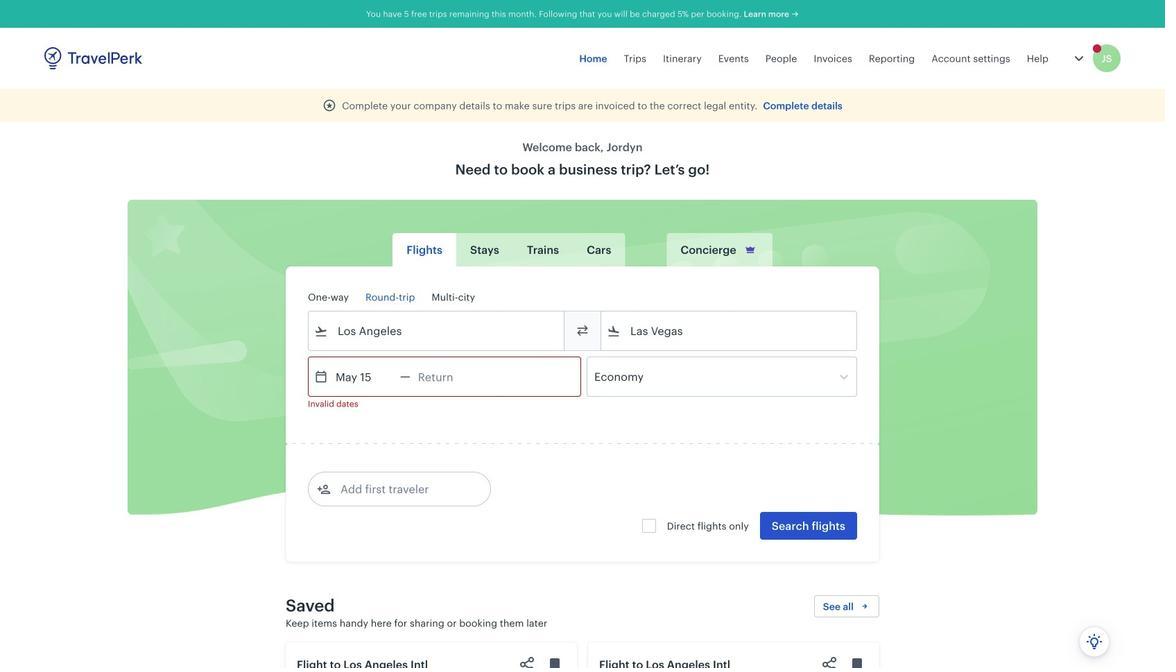 Task type: locate. For each thing, give the bounding box(es) containing it.
Return text field
[[411, 357, 483, 396]]

To search field
[[621, 320, 839, 342]]

Depart text field
[[328, 357, 400, 396]]



Task type: describe. For each thing, give the bounding box(es) containing it.
Add first traveler search field
[[331, 478, 475, 500]]

From search field
[[328, 320, 546, 342]]



